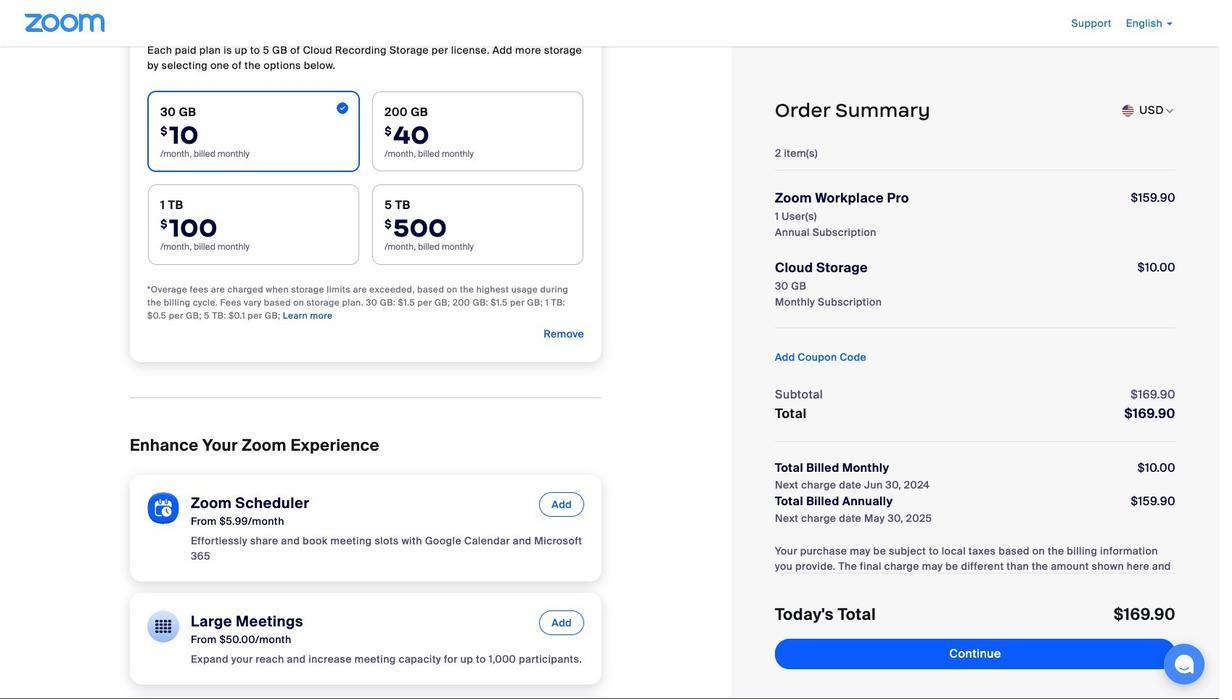 Task type: locate. For each thing, give the bounding box(es) containing it.
zoom logo image
[[25, 14, 105, 32]]

main content
[[0, 0, 732, 699]]

zoom scheduler icon image
[[147, 492, 179, 524]]



Task type: describe. For each thing, give the bounding box(es) containing it.
open chat image
[[1175, 654, 1195, 675]]

show options image
[[1165, 105, 1176, 117]]

select a capacity option group
[[147, 91, 584, 266]]

large meetings icon image
[[147, 610, 179, 642]]



Task type: vqa. For each thing, say whether or not it's contained in the screenshot.
GRID MODE, NOT SELECTED icon
no



